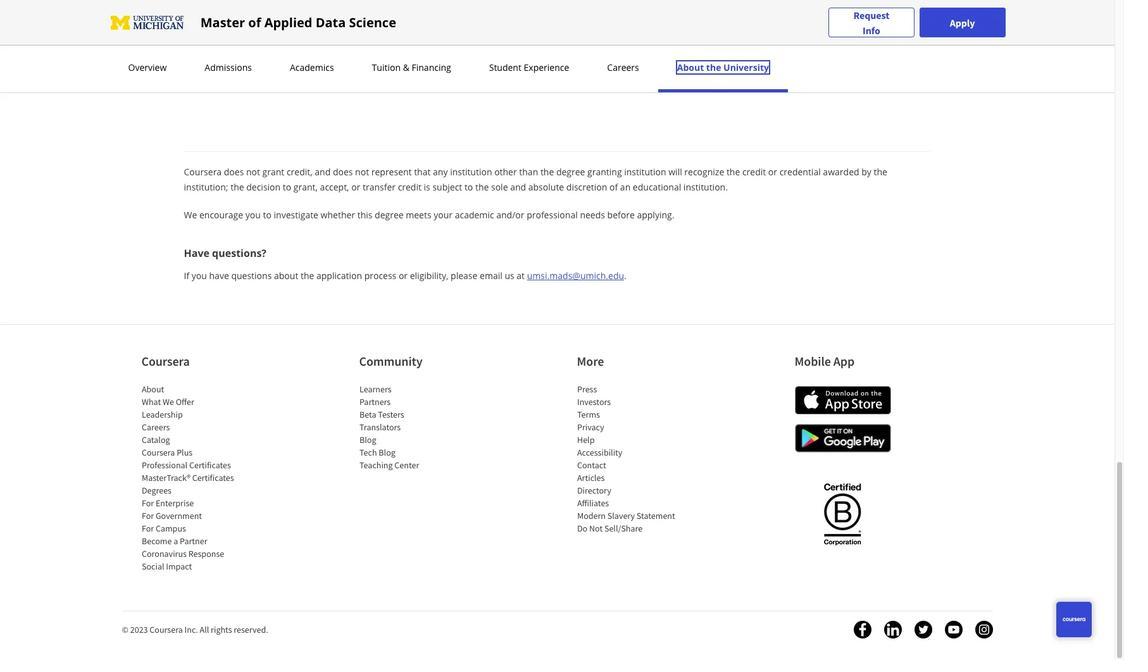 Task type: describe. For each thing, give the bounding box(es) containing it.
investigate
[[274, 209, 319, 221]]

coursera linkedin image
[[885, 621, 902, 639]]

master of applied data science
[[201, 14, 397, 31]]

founding
[[298, 23, 336, 35]]

coursera facebook image
[[854, 621, 872, 639]]

professor
[[594, 23, 633, 35]]

list for community
[[359, 383, 467, 472]]

the left decision
[[231, 181, 244, 193]]

scientific
[[250, 69, 286, 81]]

academics
[[290, 61, 334, 73]]

beta
[[359, 409, 376, 421]]

accessibility
[[577, 447, 623, 459]]

3 for from the top
[[142, 523, 154, 535]]

application
[[317, 270, 362, 282]]

the up engineering.
[[384, 23, 397, 35]]

a inside qiaozhu mei is the founding director of the master of applied data science program and a professor in the school of information and the college of engineering. he received his phd in computer science from the university of illinois at urbana-champaign. his research focuses on information retrieval and text mining, with applications in web, social media, scientific literature, bioinformatics, and health informatics.
[[586, 23, 591, 35]]

translators link
[[359, 422, 401, 433]]

request
[[854, 9, 890, 21]]

umsi.mads@umich.edu
[[527, 270, 625, 282]]

terms
[[577, 409, 600, 421]]

request info
[[854, 9, 890, 36]]

request info button
[[829, 7, 915, 38]]

help link
[[577, 435, 595, 446]]

institution.
[[684, 181, 728, 193]]

articles
[[577, 473, 605, 484]]

the right social
[[707, 61, 722, 73]]

and up champaign.
[[271, 39, 287, 51]]

science inside qiaozhu mei is the founding director of the master of applied data science program and a professor in the school of information and the college of engineering. he received his phd in computer science from the university of illinois at urbana-champaign. his research focuses on information retrieval and text mining, with applications in web, social media, scientific literature, bioinformatics, and health informatics.
[[497, 23, 528, 35]]

tech blog link
[[359, 447, 395, 459]]

privacy link
[[577, 422, 604, 433]]

1 horizontal spatial or
[[399, 270, 408, 282]]

1 not from the left
[[246, 166, 260, 178]]

overview link
[[124, 61, 171, 73]]

become
[[142, 536, 172, 547]]

of up "received"
[[431, 23, 439, 35]]

credential
[[780, 166, 821, 178]]

government
[[155, 511, 202, 522]]

coursera twitter image
[[915, 621, 933, 639]]

1 vertical spatial certificates
[[192, 473, 234, 484]]

student
[[489, 61, 522, 73]]

for government link
[[142, 511, 202, 522]]

list for coursera
[[142, 383, 249, 573]]

download on the app store image
[[795, 386, 892, 415]]

institution;
[[184, 181, 228, 193]]

1 vertical spatial you
[[192, 270, 207, 282]]

1 for from the top
[[142, 498, 154, 509]]

0 horizontal spatial science
[[349, 14, 397, 31]]

get it on google play image
[[795, 424, 892, 453]]

and down on
[[395, 69, 411, 81]]

whether
[[321, 209, 355, 221]]

represent
[[372, 166, 412, 178]]

an
[[621, 181, 631, 193]]

catalog
[[142, 435, 170, 446]]

his
[[305, 54, 318, 66]]

tech
[[359, 447, 377, 459]]

social impact link
[[142, 561, 192, 573]]

that
[[414, 166, 431, 178]]

impact
[[166, 561, 192, 573]]

student experience
[[489, 61, 570, 73]]

urbana-
[[219, 54, 253, 66]]

questions?
[[212, 246, 267, 260]]

0 vertical spatial careers link
[[604, 61, 643, 73]]

modern slavery statement link
[[577, 511, 675, 522]]

testers
[[378, 409, 404, 421]]

for enterprise link
[[142, 498, 194, 509]]

what we offer link
[[142, 397, 194, 408]]

applying.
[[637, 209, 675, 221]]

0 vertical spatial in
[[636, 23, 643, 35]]

center
[[395, 460, 419, 471]]

0 horizontal spatial data
[[316, 14, 346, 31]]

partners link
[[359, 397, 391, 408]]

the up applications
[[595, 39, 608, 51]]

is inside coursera does not grant credit, and does not represent that any institution other than the degree granting institution will recognize the credit or credential awarded by the institution; the decision to grant, accept, or transfer credit is subject to the sole and absolute discretion of an educational institution.
[[424, 181, 431, 193]]

at inside qiaozhu mei is the founding director of the master of applied data science program and a professor in the school of information and the college of engineering. he received his phd in computer science from the university of illinois at urbana-champaign. his research focuses on information retrieval and text mining, with applications in web, social media, scientific literature, bioinformatics, and health informatics.
[[693, 39, 701, 51]]

coursera inside about what we offer leadership careers catalog coursera plus professional certificates mastertrack® certificates degrees for enterprise for government for campus become a partner coronavirus response social impact
[[142, 447, 175, 459]]

contact link
[[577, 460, 606, 471]]

articles link
[[577, 473, 605, 484]]

and up from
[[568, 23, 584, 35]]

student experience link
[[486, 61, 573, 73]]

0 horizontal spatial careers link
[[142, 422, 170, 433]]

coursera up about 'link'
[[142, 353, 190, 369]]

other
[[495, 166, 517, 178]]

about what we offer leadership careers catalog coursera plus professional certificates mastertrack® certificates degrees for enterprise for government for campus become a partner coronavirus response social impact
[[142, 384, 234, 573]]

directory
[[577, 485, 611, 497]]

become a partner link
[[142, 536, 207, 547]]

0 horizontal spatial or
[[352, 181, 361, 193]]

information
[[405, 54, 454, 66]]

1 horizontal spatial university
[[724, 61, 770, 73]]

1 horizontal spatial you
[[246, 209, 261, 221]]

retrieval
[[457, 54, 491, 66]]

mastertrack® certificates link
[[142, 473, 234, 484]]

grant
[[263, 166, 285, 178]]

process
[[365, 270, 397, 282]]

sell/share
[[605, 523, 643, 535]]

0 horizontal spatial applied
[[265, 14, 313, 31]]

degree inside coursera does not grant credit, and does not represent that any institution other than the degree granting institution will recognize the credit or credential awarded by the institution; the decision to grant, accept, or transfer credit is subject to the sole and absolute discretion of an educational institution.
[[557, 166, 586, 178]]

coursera does not grant credit, and does not represent that any institution other than the degree granting institution will recognize the credit or credential awarded by the institution; the decision to grant, accept, or transfer credit is subject to the sole and absolute discretion of an educational institution.
[[184, 166, 888, 193]]

sole
[[492, 181, 508, 193]]

coursera youtube image
[[945, 621, 963, 639]]

2 for from the top
[[142, 511, 154, 522]]

champaign.
[[253, 54, 303, 66]]

qiaozhu for qiaozhu mei
[[219, 0, 259, 15]]

your
[[434, 209, 453, 221]]

affiliates
[[577, 498, 609, 509]]

more
[[577, 353, 605, 369]]

and up accept,
[[315, 166, 331, 178]]

1 horizontal spatial we
[[184, 209, 197, 221]]

learners link
[[359, 384, 392, 395]]

absolute
[[529, 181, 565, 193]]

informatics.
[[442, 69, 491, 81]]

director
[[338, 23, 371, 35]]

university inside qiaozhu mei is the founding director of the master of applied data science program and a professor in the school of information and the college of engineering. he received his phd in computer science from the university of illinois at urbana-champaign. his research focuses on information retrieval and text mining, with applications in web, social media, scientific literature, bioinformatics, and health informatics.
[[610, 39, 652, 51]]

2 does from the left
[[333, 166, 353, 178]]

2 vertical spatial in
[[635, 54, 642, 66]]

and down than
[[511, 181, 526, 193]]

meets
[[406, 209, 432, 221]]

qiaozhu mei image
[[109, 0, 204, 93]]

college
[[305, 39, 335, 51]]

about link
[[142, 384, 164, 395]]

the left sole
[[476, 181, 489, 193]]

0 horizontal spatial at
[[517, 270, 525, 282]]

degrees link
[[142, 485, 171, 497]]

2 horizontal spatial to
[[465, 181, 473, 193]]

a inside about what we offer leadership careers catalog coursera plus professional certificates mastertrack® certificates degrees for enterprise for government for campus become a partner coronavirus response social impact
[[173, 536, 178, 547]]

the left founding
[[283, 23, 296, 35]]

press link
[[577, 384, 597, 395]]

science
[[539, 39, 570, 51]]

1 does from the left
[[224, 166, 244, 178]]

transfer
[[363, 181, 396, 193]]

about for about the university
[[678, 61, 705, 73]]

mei for qiaozhu mei is the founding director of the master of applied data science program and a professor in the school of information and the college of engineering. he received his phd in computer science from the university of illinois at urbana-champaign. his research focuses on information retrieval and text mining, with applications in web, social media, scientific literature, bioinformatics, and health informatics.
[[256, 23, 271, 35]]

coursera inside coursera does not grant credit, and does not represent that any institution other than the degree granting institution will recognize the credit or credential awarded by the institution; the decision to grant, accept, or transfer credit is subject to the sole and absolute discretion of an educational institution.
[[184, 166, 222, 178]]

than
[[520, 166, 539, 178]]



Task type: locate. For each thing, give the bounding box(es) containing it.
applied up his
[[441, 23, 473, 35]]

text
[[511, 54, 527, 66]]

data inside qiaozhu mei is the founding director of the master of applied data science program and a professor in the school of information and the college of engineering. he received his phd in computer science from the university of illinois at urbana-champaign. his research focuses on information retrieval and text mining, with applications in web, social media, scientific literature, bioinformatics, and health informatics.
[[475, 23, 494, 35]]

1 vertical spatial or
[[352, 181, 361, 193]]

1 horizontal spatial at
[[693, 39, 701, 51]]

investors
[[577, 397, 611, 408]]

us
[[505, 270, 515, 282]]

0 vertical spatial or
[[769, 166, 778, 178]]

1 vertical spatial mei
[[256, 23, 271, 35]]

rights
[[211, 625, 232, 636]]

careers inside about what we offer leadership careers catalog coursera plus professional certificates mastertrack® certificates degrees for enterprise for government for campus become a partner coronavirus response social impact
[[142, 422, 170, 433]]

1 vertical spatial blog
[[379, 447, 395, 459]]

in right the 'phd'
[[487, 39, 494, 51]]

phd
[[467, 39, 484, 51]]

0 vertical spatial careers
[[608, 61, 640, 73]]

master inside qiaozhu mei is the founding director of the master of applied data science program and a professor in the school of information and the college of engineering. he received his phd in computer science from the university of illinois at urbana-champaign. his research focuses on information retrieval and text mining, with applications in web, social media, scientific literature, bioinformatics, and health informatics.
[[399, 23, 428, 35]]

a down campus
[[173, 536, 178, 547]]

2 institution from the left
[[625, 166, 667, 178]]

0 horizontal spatial university
[[610, 39, 652, 51]]

financing
[[412, 61, 451, 73]]

at right illinois
[[693, 39, 701, 51]]

0 horizontal spatial master
[[201, 14, 245, 31]]

list for more
[[577, 383, 685, 535]]

not up transfer
[[355, 166, 369, 178]]

coursera up "institution;"
[[184, 166, 222, 178]]

data up college
[[316, 14, 346, 31]]

enterprise
[[155, 498, 194, 509]]

you
[[246, 209, 261, 221], [192, 270, 207, 282]]

science up engineering.
[[349, 14, 397, 31]]

the left school on the right top of the page
[[646, 23, 659, 35]]

not
[[246, 166, 260, 178], [355, 166, 369, 178]]

have
[[184, 246, 210, 260]]

not
[[589, 523, 603, 535]]

research
[[320, 54, 356, 66]]

for down degrees link
[[142, 498, 154, 509]]

0 horizontal spatial institution
[[450, 166, 493, 178]]

master up 'information'
[[201, 14, 245, 31]]

we
[[184, 209, 197, 221], [162, 397, 174, 408]]

0 horizontal spatial list
[[142, 383, 249, 573]]

1 qiaozhu from the top
[[219, 0, 259, 15]]

1 horizontal spatial a
[[586, 23, 591, 35]]

is inside qiaozhu mei is the founding director of the master of applied data science program and a professor in the school of information and the college of engineering. he received his phd in computer science from the university of illinois at urbana-champaign. his research focuses on information retrieval and text mining, with applications in web, social media, scientific literature, bioinformatics, and health informatics.
[[274, 23, 280, 35]]

0 vertical spatial about
[[678, 61, 705, 73]]

0 horizontal spatial blog
[[359, 435, 376, 446]]

qiaozhu
[[219, 0, 259, 15], [219, 23, 254, 35]]

subject
[[433, 181, 463, 193]]

certificates down professional certificates link
[[192, 473, 234, 484]]

we encourage you to investigate whether this degree meets your academic and/or professional needs before applying.
[[184, 209, 675, 221]]

1 vertical spatial university
[[724, 61, 770, 73]]

0 horizontal spatial we
[[162, 397, 174, 408]]

catalog link
[[142, 435, 170, 446]]

press
[[577, 384, 597, 395]]

certificates up mastertrack® certificates link
[[189, 460, 231, 471]]

1 vertical spatial qiaozhu
[[219, 23, 254, 35]]

media,
[[219, 69, 247, 81]]

blog up teaching center link
[[379, 447, 395, 459]]

1 horizontal spatial credit
[[743, 166, 767, 178]]

computer
[[497, 39, 537, 51]]

degrees
[[142, 485, 171, 497]]

2 vertical spatial or
[[399, 270, 408, 282]]

mobile app
[[795, 353, 855, 369]]

1 vertical spatial in
[[487, 39, 494, 51]]

0 vertical spatial university
[[610, 39, 652, 51]]

or right accept,
[[352, 181, 361, 193]]

institution up the educational
[[625, 166, 667, 178]]

or right "process"
[[399, 270, 408, 282]]

list
[[142, 383, 249, 573], [359, 383, 467, 472], [577, 383, 685, 535]]

0 vertical spatial a
[[586, 23, 591, 35]]

directory link
[[577, 485, 611, 497]]

reserved.
[[234, 625, 268, 636]]

0 vertical spatial qiaozhu
[[219, 0, 259, 15]]

credit down that on the left
[[398, 181, 422, 193]]

certificates
[[189, 460, 231, 471], [192, 473, 234, 484]]

and left text at the left of page
[[493, 54, 509, 66]]

to left grant,
[[283, 181, 292, 193]]

careers up catalog link
[[142, 422, 170, 433]]

1 vertical spatial about
[[142, 384, 164, 395]]

0 vertical spatial you
[[246, 209, 261, 221]]

the right by
[[874, 166, 888, 178]]

1 list from the left
[[142, 383, 249, 573]]

experience
[[524, 61, 570, 73]]

mei for qiaozhu mei
[[261, 0, 277, 15]]

plus
[[177, 447, 192, 459]]

the up absolute
[[541, 166, 554, 178]]

mei inside qiaozhu mei is the founding director of the master of applied data science program and a professor in the school of information and the college of engineering. he received his phd in computer science from the university of illinois at urbana-champaign. his research focuses on information retrieval and text mining, with applications in web, social media, scientific literature, bioinformatics, and health informatics.
[[256, 23, 271, 35]]

what
[[142, 397, 161, 408]]

coursera down catalog
[[142, 447, 175, 459]]

blog up tech
[[359, 435, 376, 446]]

at
[[693, 39, 701, 51], [517, 270, 525, 282]]

in right professor
[[636, 23, 643, 35]]

0 vertical spatial blog
[[359, 435, 376, 446]]

1 horizontal spatial applied
[[441, 23, 473, 35]]

grant,
[[294, 181, 318, 193]]

1 vertical spatial careers
[[142, 422, 170, 433]]

1 vertical spatial credit
[[398, 181, 422, 193]]

0 horizontal spatial is
[[274, 23, 280, 35]]

qiaozhu inside qiaozhu mei is the founding director of the master of applied data science program and a professor in the school of information and the college of engineering. he received his phd in computer science from the university of illinois at urbana-champaign. his research focuses on information retrieval and text mining, with applications in web, social media, scientific literature, bioinformatics, and health informatics.
[[219, 23, 254, 35]]

partners
[[359, 397, 391, 408]]

3 list from the left
[[577, 383, 685, 535]]

institution up subject
[[450, 166, 493, 178]]

1 vertical spatial at
[[517, 270, 525, 282]]

©
[[122, 625, 129, 636]]

of left an
[[610, 181, 618, 193]]

app
[[834, 353, 855, 369]]

logo of certified b corporation image
[[817, 476, 869, 552]]

a up from
[[586, 23, 591, 35]]

2 list from the left
[[359, 383, 467, 472]]

teaching
[[359, 460, 393, 471]]

applied inside qiaozhu mei is the founding director of the master of applied data science program and a professor in the school of information and the college of engineering. he received his phd in computer science from the university of illinois at urbana-champaign. his research focuses on information retrieval and text mining, with applications in web, social media, scientific literature, bioinformatics, and health informatics.
[[441, 23, 473, 35]]

modern
[[577, 511, 606, 522]]

master up he at the left top
[[399, 23, 428, 35]]

careers link left web,
[[604, 61, 643, 73]]

.
[[625, 270, 627, 282]]

1 vertical spatial careers link
[[142, 422, 170, 433]]

campus
[[155, 523, 186, 535]]

1 horizontal spatial about
[[678, 61, 705, 73]]

of right school on the right top of the page
[[691, 23, 700, 35]]

translators
[[359, 422, 401, 433]]

to
[[283, 181, 292, 193], [465, 181, 473, 193], [263, 209, 272, 221]]

school
[[662, 23, 689, 35]]

of inside coursera does not grant credit, and does not represent that any institution other than the degree granting institution will recognize the credit or credential awarded by the institution; the decision to grant, accept, or transfer credit is subject to the sole and absolute discretion of an educational institution.
[[610, 181, 618, 193]]

we up 'leadership'
[[162, 397, 174, 408]]

2 qiaozhu from the top
[[219, 23, 254, 35]]

by
[[862, 166, 872, 178]]

in left web,
[[635, 54, 642, 66]]

the right recognize
[[727, 166, 741, 178]]

info
[[863, 24, 881, 36]]

0 horizontal spatial to
[[263, 209, 272, 221]]

coursera left inc.
[[150, 625, 183, 636]]

social
[[142, 561, 164, 573]]

0 vertical spatial credit
[[743, 166, 767, 178]]

does
[[224, 166, 244, 178], [333, 166, 353, 178]]

1 vertical spatial degree
[[375, 209, 404, 221]]

of up 'information'
[[249, 14, 261, 31]]

list containing about
[[142, 383, 249, 573]]

0 vertical spatial is
[[274, 23, 280, 35]]

2 horizontal spatial list
[[577, 383, 685, 535]]

0 horizontal spatial careers
[[142, 422, 170, 433]]

for up become
[[142, 523, 154, 535]]

list containing learners
[[359, 383, 467, 472]]

is up champaign.
[[274, 23, 280, 35]]

0 vertical spatial for
[[142, 498, 154, 509]]

1 horizontal spatial data
[[475, 23, 494, 35]]

leadership
[[142, 409, 183, 421]]

0 vertical spatial degree
[[557, 166, 586, 178]]

1 horizontal spatial is
[[424, 181, 431, 193]]

1 vertical spatial for
[[142, 511, 154, 522]]

coronavirus response link
[[142, 549, 224, 560]]

1 horizontal spatial degree
[[557, 166, 586, 178]]

to down decision
[[263, 209, 272, 221]]

at right us
[[517, 270, 525, 282]]

beta testers link
[[359, 409, 404, 421]]

to right subject
[[465, 181, 473, 193]]

have
[[209, 270, 229, 282]]

tuition & financing
[[372, 61, 451, 73]]

accessibility link
[[577, 447, 623, 459]]

does up "institution;"
[[224, 166, 244, 178]]

on
[[392, 54, 403, 66]]

1 vertical spatial is
[[424, 181, 431, 193]]

applied up college
[[265, 14, 313, 31]]

qiaozhu mei
[[219, 0, 277, 15]]

about the university
[[678, 61, 770, 73]]

0 horizontal spatial credit
[[398, 181, 422, 193]]

mei
[[261, 0, 277, 15], [256, 23, 271, 35]]

the right about
[[301, 270, 314, 282]]

science up computer
[[497, 23, 528, 35]]

discretion
[[567, 181, 608, 193]]

you right if
[[192, 270, 207, 282]]

0 horizontal spatial about
[[142, 384, 164, 395]]

before
[[608, 209, 635, 221]]

about up what
[[142, 384, 164, 395]]

0 horizontal spatial not
[[246, 166, 260, 178]]

2 not from the left
[[355, 166, 369, 178]]

1 horizontal spatial list
[[359, 383, 467, 472]]

credit
[[743, 166, 767, 178], [398, 181, 422, 193]]

2 vertical spatial for
[[142, 523, 154, 535]]

1 horizontal spatial institution
[[625, 166, 667, 178]]

qiaozhu for qiaozhu mei is the founding director of the master of applied data science program and a professor in the school of information and the college of engineering. he received his phd in computer science from the university of illinois at urbana-champaign. his research focuses on information retrieval and text mining, with applications in web, social media, scientific literature, bioinformatics, and health informatics.
[[219, 23, 254, 35]]

not up decision
[[246, 166, 260, 178]]

2 horizontal spatial or
[[769, 166, 778, 178]]

list containing press
[[577, 383, 685, 535]]

1 institution from the left
[[450, 166, 493, 178]]

we inside about what we offer leadership careers catalog coursera plus professional certificates mastertrack® certificates degrees for enterprise for government for campus become a partner coronavirus response social impact
[[162, 397, 174, 408]]

of up research
[[338, 39, 346, 51]]

about inside about what we offer leadership careers catalog coursera plus professional certificates mastertrack® certificates degrees for enterprise for government for campus become a partner coronavirus response social impact
[[142, 384, 164, 395]]

his
[[453, 39, 465, 51]]

credit left credential
[[743, 166, 767, 178]]

institution
[[450, 166, 493, 178], [625, 166, 667, 178]]

degree right the this
[[375, 209, 404, 221]]

he
[[402, 39, 413, 51]]

of up engineering.
[[373, 23, 381, 35]]

of up web,
[[654, 39, 662, 51]]

1 horizontal spatial does
[[333, 166, 353, 178]]

0 vertical spatial mei
[[261, 0, 277, 15]]

or left credential
[[769, 166, 778, 178]]

0 vertical spatial at
[[693, 39, 701, 51]]

for up for campus link
[[142, 511, 154, 522]]

if
[[184, 270, 189, 282]]

careers link up catalog link
[[142, 422, 170, 433]]

will
[[669, 166, 683, 178]]

apply button
[[920, 8, 1006, 37]]

we left encourage
[[184, 209, 197, 221]]

learners
[[359, 384, 392, 395]]

tuition
[[372, 61, 401, 73]]

coursera instagram image
[[976, 621, 994, 639]]

offer
[[176, 397, 194, 408]]

about for about what we offer leadership careers catalog coursera plus professional certificates mastertrack® certificates degrees for enterprise for government for campus become a partner coronavirus response social impact
[[142, 384, 164, 395]]

program
[[530, 23, 566, 35]]

1 horizontal spatial careers link
[[604, 61, 643, 73]]

the
[[283, 23, 296, 35], [384, 23, 397, 35], [646, 23, 659, 35], [289, 39, 303, 51], [595, 39, 608, 51], [707, 61, 722, 73], [541, 166, 554, 178], [727, 166, 741, 178], [874, 166, 888, 178], [231, 181, 244, 193], [476, 181, 489, 193], [301, 270, 314, 282]]

is down that on the left
[[424, 181, 431, 193]]

all
[[200, 625, 209, 636]]

1 vertical spatial a
[[173, 536, 178, 547]]

degree up discretion
[[557, 166, 586, 178]]

does up accept,
[[333, 166, 353, 178]]

1 horizontal spatial to
[[283, 181, 292, 193]]

0 horizontal spatial does
[[224, 166, 244, 178]]

1 horizontal spatial master
[[399, 23, 428, 35]]

you down decision
[[246, 209, 261, 221]]

health
[[413, 69, 439, 81]]

1 horizontal spatial blog
[[379, 447, 395, 459]]

granting
[[588, 166, 622, 178]]

about down illinois
[[678, 61, 705, 73]]

coursera plus link
[[142, 447, 192, 459]]

professional certificates link
[[142, 460, 231, 471]]

1 horizontal spatial science
[[497, 23, 528, 35]]

is
[[274, 23, 280, 35], [424, 181, 431, 193]]

if you have questions about the application process or eligibility, please email us at umsi.mads@umich.edu .
[[184, 270, 627, 282]]

1 horizontal spatial careers
[[608, 61, 640, 73]]

1 vertical spatial we
[[162, 397, 174, 408]]

0 horizontal spatial you
[[192, 270, 207, 282]]

admissions link
[[201, 61, 256, 73]]

overview
[[128, 61, 167, 73]]

data up the 'phd'
[[475, 23, 494, 35]]

affiliates link
[[577, 498, 609, 509]]

1 horizontal spatial not
[[355, 166, 369, 178]]

careers left web,
[[608, 61, 640, 73]]

0 vertical spatial we
[[184, 209, 197, 221]]

0 horizontal spatial a
[[173, 536, 178, 547]]

university of michigan image
[[109, 12, 185, 33]]

0 vertical spatial certificates
[[189, 460, 231, 471]]

0 horizontal spatial degree
[[375, 209, 404, 221]]

the down master of applied data science
[[289, 39, 303, 51]]



Task type: vqa. For each thing, say whether or not it's contained in the screenshot.
'Practitioners'
no



